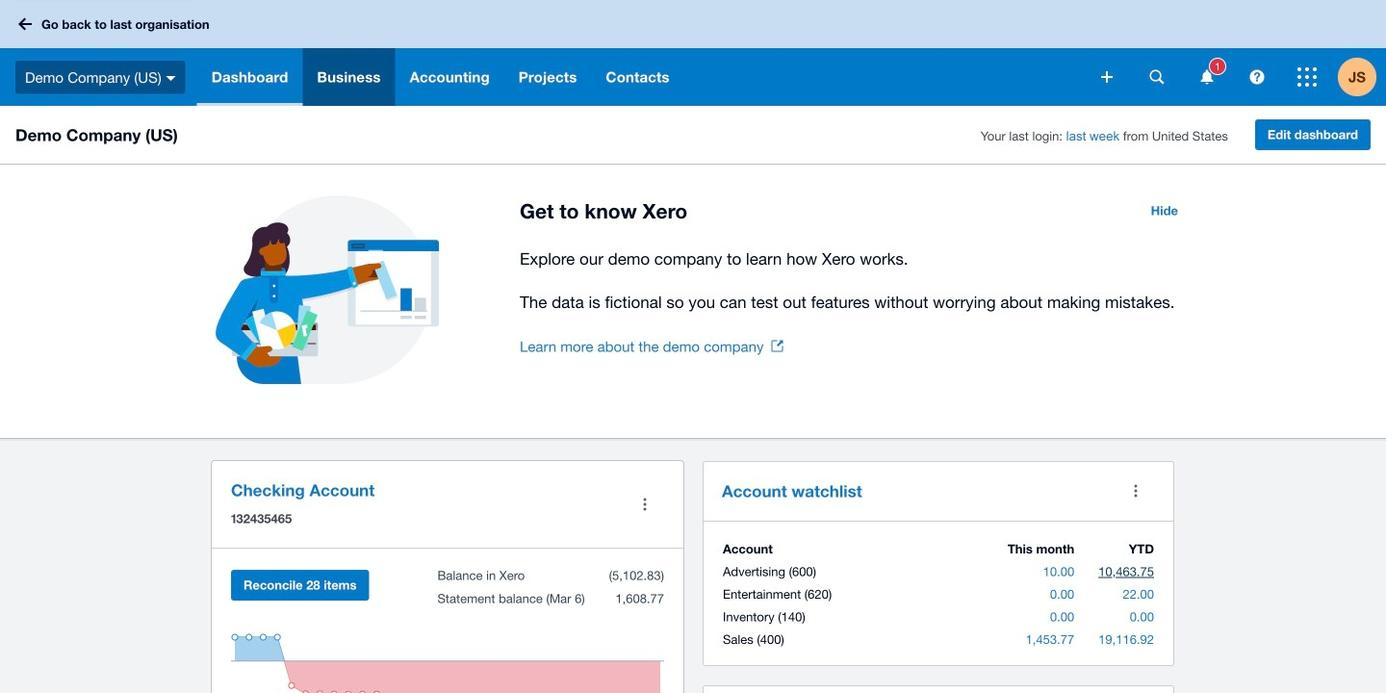 Task type: vqa. For each thing, say whether or not it's contained in the screenshot.
svg icon
yes



Task type: describe. For each thing, give the bounding box(es) containing it.
intro banner body element
[[520, 246, 1190, 316]]

0 horizontal spatial svg image
[[166, 76, 176, 81]]

manage menu toggle image
[[626, 485, 665, 524]]



Task type: locate. For each thing, give the bounding box(es) containing it.
svg image
[[1150, 70, 1165, 84], [1251, 70, 1265, 84], [166, 76, 176, 81]]

2 horizontal spatial svg image
[[1251, 70, 1265, 84]]

1 horizontal spatial svg image
[[1150, 70, 1165, 84]]

svg image
[[18, 18, 32, 30], [1298, 67, 1317, 87], [1201, 70, 1214, 84], [1102, 71, 1113, 83]]

banner
[[0, 0, 1387, 106]]



